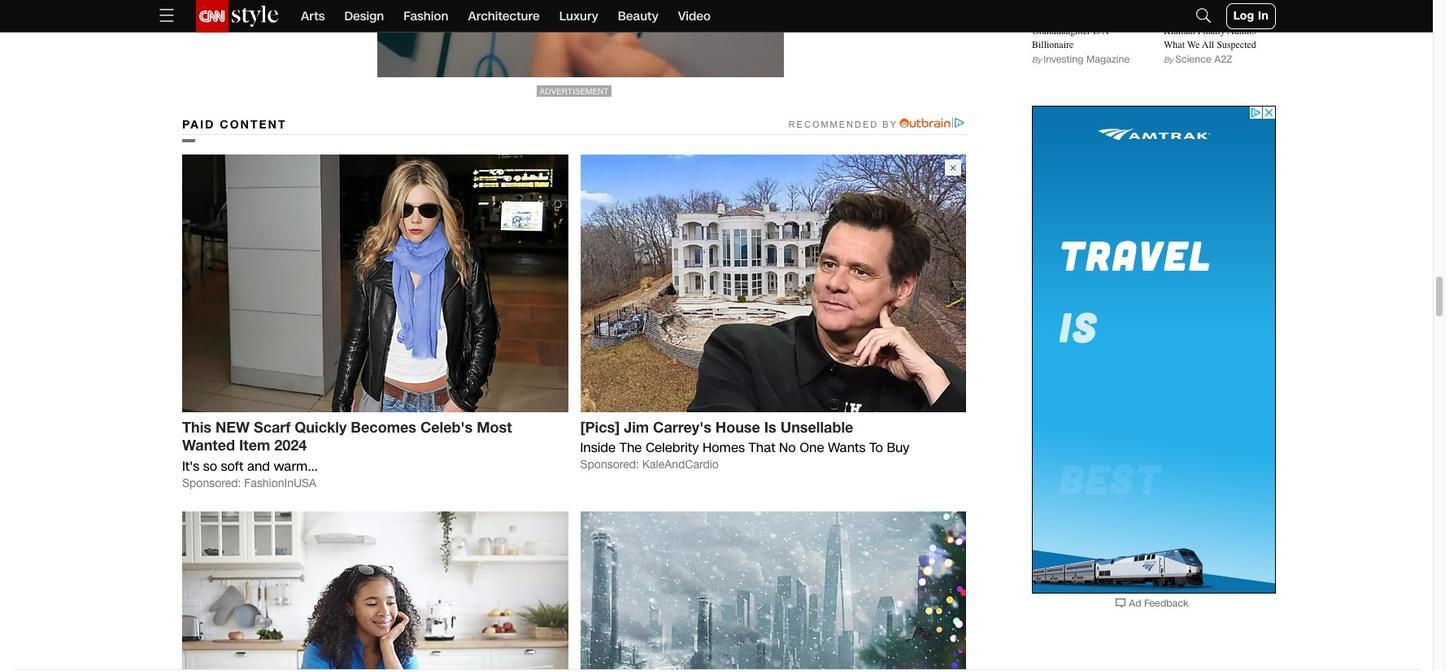Task type: describe. For each thing, give the bounding box(es) containing it.
finally
[[1198, 25, 1225, 36]]

a
[[1102, 25, 1109, 36]]

kennedy's
[[1059, 11, 1100, 23]]

suspected
[[1217, 39, 1256, 50]]

log in link
[[1226, 3, 1276, 29]]

luxury
[[559, 8, 598, 24]]

architecture
[[468, 8, 540, 24]]

log
[[1234, 8, 1254, 24]]

[gallery] at 56, nicole kidman finally admits what we all suspected science a2z
[[1164, 11, 1256, 66]]

[gallery]
[[1164, 11, 1200, 23]]

recommended by link
[[789, 118, 966, 130]]

billionaire
[[1032, 39, 1074, 50]]

kidman
[[1164, 25, 1195, 36]]

jackie
[[1032, 11, 1057, 23]]

is
[[1093, 25, 1100, 36]]

beauty
[[618, 8, 659, 24]]

arts link
[[301, 0, 325, 33]]

ad feedback
[[1129, 597, 1189, 610]]

56,
[[1214, 11, 1226, 23]]

admits
[[1228, 25, 1256, 36]]

fashion
[[404, 8, 448, 24]]



Task type: vqa. For each thing, say whether or not it's contained in the screenshot.
Ad Feedback at the bottom
yes



Task type: locate. For each thing, give the bounding box(es) containing it.
recommended by
[[789, 120, 898, 130]]

all
[[1202, 39, 1214, 50]]

design link
[[344, 0, 384, 33]]

magazine
[[1087, 53, 1130, 66]]

design
[[344, 8, 384, 24]]

we
[[1187, 39, 1200, 50]]

science
[[1176, 53, 1212, 66]]

in
[[1258, 8, 1269, 24]]

arts
[[301, 8, 325, 24]]

nicole
[[1228, 11, 1254, 23]]

granddaughter
[[1032, 25, 1091, 36]]

beauty link
[[618, 0, 659, 33]]

by
[[883, 120, 898, 130]]

fashion link
[[404, 0, 448, 33]]

at
[[1202, 11, 1211, 23]]

video
[[678, 8, 711, 24]]

a2z
[[1214, 53, 1232, 66]]

ad
[[1129, 597, 1142, 610]]

architecture link
[[468, 0, 540, 33]]

advertisement
[[540, 87, 609, 96]]

advertisement element
[[1032, 106, 1276, 594]]

recommended
[[789, 120, 879, 130]]

paid content
[[182, 117, 287, 131]]

luxury link
[[559, 0, 598, 33]]

search icon image
[[1194, 5, 1213, 25]]

content
[[220, 117, 287, 131]]

investing
[[1044, 53, 1084, 66]]

jackie kennedy's granddaughter is a billionaire investing magazine
[[1032, 11, 1130, 66]]

paid
[[182, 117, 215, 131]]

open menu icon image
[[157, 5, 176, 25]]

video link
[[678, 0, 711, 33]]

what
[[1164, 39, 1185, 50]]

log in
[[1234, 8, 1269, 24]]

feedback
[[1144, 597, 1189, 610]]



